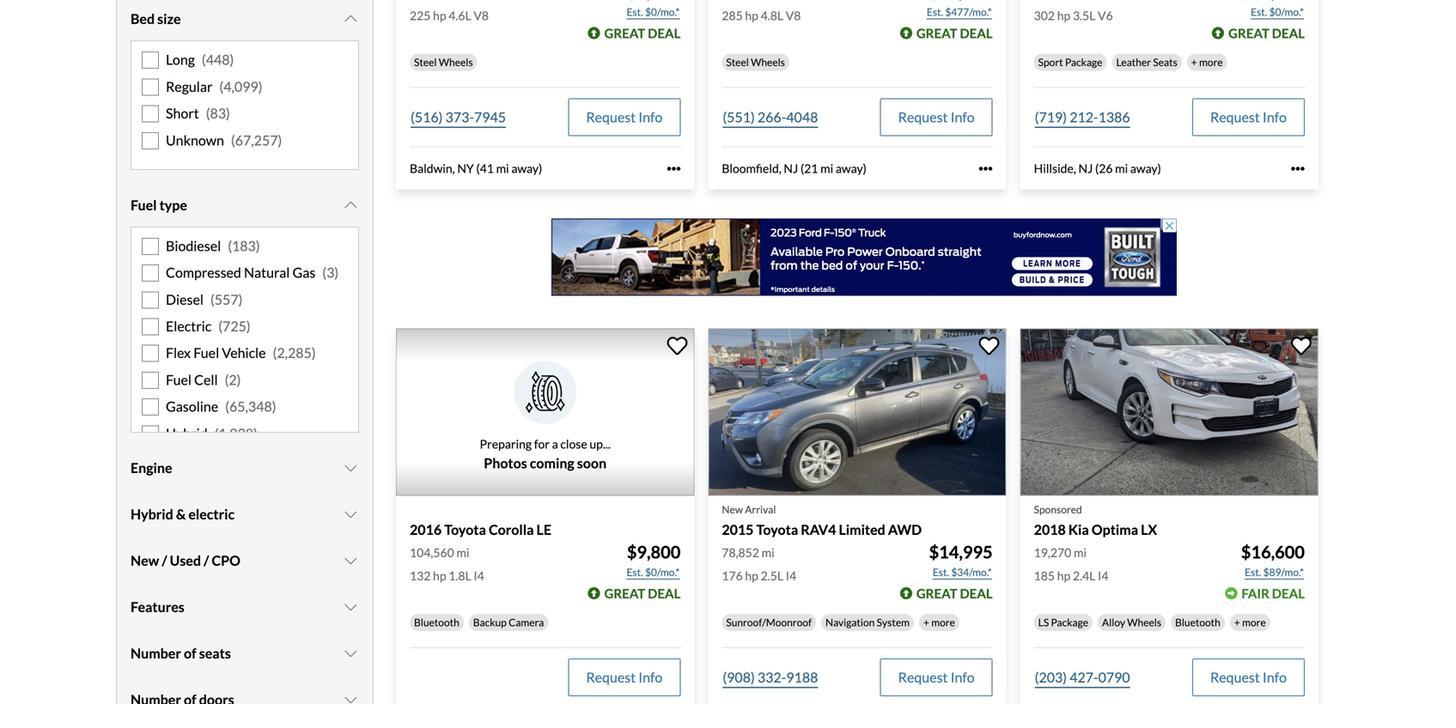 Task type: vqa. For each thing, say whether or not it's contained in the screenshot.


Task type: describe. For each thing, give the bounding box(es) containing it.
285 hp 4.8l v8
[[722, 8, 801, 23]]

chevron down image for number of seats
[[342, 647, 359, 661]]

225 hp 4.6l v8
[[410, 8, 489, 23]]

hp inside 78,852 mi 176 hp 2.5l i4
[[745, 569, 759, 583]]

features
[[131, 599, 185, 616]]

request info for (908) 332-9188
[[898, 669, 975, 686]]

unknown (67,257)
[[166, 132, 282, 148]]

steel for (551) 266-4048
[[726, 56, 749, 68]]

(908) 332-9188
[[723, 669, 818, 686]]

nj for 1386
[[1079, 161, 1093, 176]]

electric (725)
[[166, 318, 251, 335]]

away) for 4048
[[836, 161, 867, 176]]

(448)
[[202, 51, 234, 68]]

diesel
[[166, 291, 204, 308]]

2 bluetooth from the left
[[1175, 616, 1221, 629]]

(65,348)
[[225, 398, 276, 415]]

chevron down image for features
[[342, 601, 359, 614]]

$16,600 est. $89/mo.*
[[1241, 542, 1305, 579]]

compressed natural gas (3)
[[166, 264, 339, 281]]

hillside, nj (26 mi away)
[[1034, 161, 1162, 176]]

(1,838)
[[215, 425, 258, 442]]

(41
[[476, 161, 494, 176]]

hp inside 19,270 mi 185 hp 2.4l i4
[[1057, 569, 1071, 583]]

chevron down image for bed size
[[342, 12, 359, 26]]

more for system
[[932, 616, 955, 629]]

features button
[[131, 586, 359, 629]]

2016 toyota corolla le
[[410, 522, 552, 538]]

biodiesel
[[166, 238, 221, 254]]

19,270
[[1034, 545, 1072, 560]]

request for (908) 332-9188
[[898, 669, 948, 686]]

bloomfield, nj (21 mi away)
[[722, 161, 867, 176]]

hybrid (1,838)
[[166, 425, 258, 442]]

backup
[[473, 616, 507, 629]]

hillside,
[[1034, 161, 1076, 176]]

2 horizontal spatial +
[[1235, 616, 1240, 629]]

request info button for (203) 427-0790
[[1193, 659, 1305, 697]]

176
[[722, 569, 743, 583]]

(551) 266-4048 button
[[722, 99, 819, 136]]

type
[[159, 197, 187, 213]]

2015
[[722, 522, 754, 538]]

great for (516) 373-7945
[[604, 26, 645, 41]]

(203) 427-0790 button
[[1034, 659, 1131, 697]]

est. $34/mo.* button
[[932, 564, 993, 581]]

$14,995
[[929, 542, 993, 563]]

navigation system
[[826, 616, 910, 629]]

advertisement region
[[552, 218, 1177, 296]]

nj for 4048
[[784, 161, 798, 176]]

1 / from the left
[[162, 552, 167, 569]]

engine
[[131, 460, 172, 476]]

est. inside $9,800 est. $0/mo.*
[[627, 566, 643, 579]]

package for sport package
[[1065, 56, 1103, 68]]

toyota inside new arrival 2015 toyota rav4 limited awd
[[757, 522, 798, 538]]

$0/mo.* inside $9,800 est. $0/mo.*
[[645, 566, 680, 579]]

awd
[[888, 522, 922, 538]]

mi right the (41
[[496, 161, 509, 176]]

regular (4,099)
[[166, 78, 263, 95]]

hp right 285
[[745, 8, 759, 23]]

hybrid for hybrid (1,838)
[[166, 425, 208, 442]]

$34/mo.*
[[951, 566, 992, 579]]

(4,099)
[[219, 78, 263, 95]]

est. $0/mo.* button for 1386
[[1250, 4, 1305, 21]]

rav4
[[801, 522, 836, 538]]

&
[[176, 506, 186, 523]]

(551)
[[723, 109, 755, 126]]

sponsored
[[1034, 504, 1082, 516]]

great deal for 1386
[[1229, 26, 1305, 41]]

info for (908) 332-9188
[[951, 669, 975, 686]]

(516)
[[411, 109, 443, 126]]

+ for leather seats
[[1192, 56, 1197, 68]]

sport package
[[1038, 56, 1103, 68]]

(26
[[1095, 161, 1113, 176]]

cell
[[194, 372, 218, 388]]

bed size
[[131, 10, 181, 27]]

request for (719) 212-1386
[[1211, 109, 1260, 126]]

v6
[[1098, 8, 1113, 23]]

diesel (557)
[[166, 291, 243, 308]]

225
[[410, 8, 431, 23]]

fair deal
[[1242, 586, 1305, 601]]

alloy wheels
[[1102, 616, 1162, 629]]

1 bluetooth from the left
[[414, 616, 459, 629]]

new / used / cpo
[[131, 552, 240, 569]]

est. inside button
[[927, 6, 943, 18]]

est. $0/mo.* for (516) 373-7945
[[627, 6, 680, 18]]

(83)
[[206, 105, 230, 122]]

info for (516) 373-7945
[[639, 109, 663, 126]]

chevron down image for hybrid & electric
[[342, 508, 359, 521]]

mi inside 104,560 mi 132 hp 1.8l i4
[[457, 545, 470, 560]]

flex fuel vehicle (2,285)
[[166, 345, 316, 361]]

+ more for navigation system
[[924, 616, 955, 629]]

(67,257)
[[231, 132, 282, 148]]

19,270 mi 185 hp 2.4l i4
[[1034, 545, 1109, 583]]

(557)
[[210, 291, 243, 308]]

ellipsis h image
[[1291, 162, 1305, 176]]

78,852 mi 176 hp 2.5l i4
[[722, 545, 797, 583]]

212-
[[1070, 109, 1099, 126]]

great for (551) 266-4048
[[917, 26, 958, 41]]

hybrid & electric button
[[131, 493, 359, 536]]

104,560
[[410, 545, 454, 560]]

gray 2015 toyota rav4 limited awd suv / crossover all-wheel drive 6-speed automatic image
[[708, 328, 1007, 496]]

373-
[[446, 109, 474, 126]]

info for (551) 266-4048
[[951, 109, 975, 126]]

more for seats
[[1199, 56, 1223, 68]]

navigation
[[826, 616, 875, 629]]

i4 for $14,995
[[786, 569, 797, 583]]

302
[[1034, 8, 1055, 23]]

4 chevron down image from the top
[[342, 693, 359, 705]]

fuel type
[[131, 197, 187, 213]]

vehicle
[[222, 345, 266, 361]]

hp right '302'
[[1057, 8, 1071, 23]]

away) for 1386
[[1131, 161, 1162, 176]]

of
[[184, 645, 196, 662]]

new for new / used / cpo
[[131, 552, 159, 569]]

number of seats button
[[131, 632, 359, 675]]

2 horizontal spatial more
[[1242, 616, 1266, 629]]

steel for (516) 373-7945
[[414, 56, 437, 68]]

sport
[[1038, 56, 1063, 68]]

steel wheels for (516)
[[414, 56, 473, 68]]

vehicle photo unavailable image
[[396, 328, 695, 496]]

request info button for (551) 266-4048
[[880, 99, 993, 136]]

v8 for 373-
[[474, 8, 489, 23]]

2018
[[1034, 522, 1066, 538]]

bed size button
[[131, 0, 359, 41]]

(719) 212-1386
[[1035, 109, 1130, 126]]

cpo
[[212, 552, 240, 569]]

2.5l
[[761, 569, 784, 583]]

alloy
[[1102, 616, 1126, 629]]

1386
[[1099, 109, 1130, 126]]

size
[[157, 10, 181, 27]]

$14,995 est. $34/mo.*
[[929, 542, 993, 579]]

1 toyota from the left
[[444, 522, 486, 538]]



Task type: locate. For each thing, give the bounding box(es) containing it.
est. $0/mo.* for (719) 212-1386
[[1251, 6, 1304, 18]]

hybrid down gasoline
[[166, 425, 208, 442]]

number of seats
[[131, 645, 231, 662]]

mi inside 19,270 mi 185 hp 2.4l i4
[[1074, 545, 1087, 560]]

great deal for 4048
[[917, 26, 993, 41]]

i4 right the 2.4l
[[1098, 569, 1109, 583]]

/ left used
[[162, 552, 167, 569]]

steel down 285
[[726, 56, 749, 68]]

0 horizontal spatial steel wheels
[[414, 56, 473, 68]]

1 est. $0/mo.* from the left
[[627, 6, 680, 18]]

+ more right seats
[[1192, 56, 1223, 68]]

new for new arrival 2015 toyota rav4 limited awd
[[722, 504, 743, 516]]

more right seats
[[1199, 56, 1223, 68]]

1 horizontal spatial new
[[722, 504, 743, 516]]

+ more for leather seats
[[1192, 56, 1223, 68]]

est.
[[627, 6, 643, 18], [927, 6, 943, 18], [1251, 6, 1268, 18], [627, 566, 643, 579], [933, 566, 949, 579], [1245, 566, 1262, 579]]

$16,600
[[1241, 542, 1305, 563]]

est. $0/mo.* button for 7945
[[626, 4, 681, 21]]

limited
[[839, 522, 886, 538]]

steel wheels down 285 hp 4.8l v8
[[726, 56, 785, 68]]

1 horizontal spatial /
[[204, 552, 209, 569]]

427-
[[1070, 669, 1099, 686]]

0790
[[1099, 669, 1130, 686]]

1 horizontal spatial i4
[[786, 569, 797, 583]]

+ more down fair
[[1235, 616, 1266, 629]]

i4 right 2.5l
[[786, 569, 797, 583]]

ellipsis h image
[[667, 162, 681, 176], [979, 162, 993, 176]]

fuel for type
[[131, 197, 157, 213]]

i4 for $16,600
[[1098, 569, 1109, 583]]

nj
[[784, 161, 798, 176], [1079, 161, 1093, 176]]

+ more right "system"
[[924, 616, 955, 629]]

2 horizontal spatial fuel
[[193, 345, 219, 361]]

natural
[[244, 264, 290, 281]]

0 horizontal spatial more
[[932, 616, 955, 629]]

chevron down image
[[342, 12, 359, 26], [342, 601, 359, 614], [342, 647, 359, 661], [342, 693, 359, 705]]

camera
[[509, 616, 544, 629]]

332-
[[758, 669, 786, 686]]

2 i4 from the left
[[786, 569, 797, 583]]

2 toyota from the left
[[757, 522, 798, 538]]

request for (203) 427-0790
[[1211, 669, 1260, 686]]

i4 right the 1.8l
[[474, 569, 484, 583]]

fuel inside dropdown button
[[131, 197, 157, 213]]

ellipsis h image left bloomfield,
[[667, 162, 681, 176]]

wheels down the 4.8l
[[751, 56, 785, 68]]

ellipsis h image left hillside,
[[979, 162, 993, 176]]

(725)
[[218, 318, 251, 335]]

request info for (516) 373-7945
[[586, 109, 663, 126]]

fuel down flex
[[166, 372, 192, 388]]

compressed
[[166, 264, 241, 281]]

more right "system"
[[932, 616, 955, 629]]

1 horizontal spatial nj
[[1079, 161, 1093, 176]]

more down fair
[[1242, 616, 1266, 629]]

hybrid
[[166, 425, 208, 442], [131, 506, 173, 523]]

mi right "(26"
[[1115, 161, 1128, 176]]

3 chevron down image from the top
[[342, 647, 359, 661]]

short
[[166, 105, 199, 122]]

toyota up 104,560 mi 132 hp 1.8l i4
[[444, 522, 486, 538]]

package for ls package
[[1051, 616, 1089, 629]]

request
[[586, 109, 636, 126], [898, 109, 948, 126], [1211, 109, 1260, 126], [586, 669, 636, 686], [898, 669, 948, 686], [1211, 669, 1260, 686]]

snow white pearl 2018 kia optima lx sedan front-wheel drive 6-speed automatic image
[[1020, 328, 1319, 496]]

chevron down image for new / used / cpo
[[342, 554, 359, 568]]

3 i4 from the left
[[1098, 569, 1109, 583]]

3 away) from the left
[[1131, 161, 1162, 176]]

1 horizontal spatial v8
[[786, 8, 801, 23]]

hp right the 176
[[745, 569, 759, 583]]

(3)
[[322, 264, 339, 281]]

(908)
[[723, 669, 755, 686]]

0 horizontal spatial est. $0/mo.*
[[627, 6, 680, 18]]

chevron down image inside bed size dropdown button
[[342, 12, 359, 26]]

wheels for 266-
[[751, 56, 785, 68]]

i4 inside 104,560 mi 132 hp 1.8l i4
[[474, 569, 484, 583]]

hp inside 104,560 mi 132 hp 1.8l i4
[[433, 569, 446, 583]]

$0/mo.* for (516) 373-7945
[[645, 6, 680, 18]]

0 horizontal spatial toyota
[[444, 522, 486, 538]]

away) right (21
[[836, 161, 867, 176]]

request info button for (516) 373-7945
[[568, 99, 681, 136]]

0 horizontal spatial /
[[162, 552, 167, 569]]

v8 for 266-
[[786, 8, 801, 23]]

chevron down image for engine
[[342, 461, 359, 475]]

1 horizontal spatial +
[[1192, 56, 1197, 68]]

mi down kia
[[1074, 545, 1087, 560]]

/
[[162, 552, 167, 569], [204, 552, 209, 569]]

0 horizontal spatial away)
[[512, 161, 542, 176]]

ellipsis h image for (551) 266-4048
[[979, 162, 993, 176]]

2 vertical spatial fuel
[[166, 372, 192, 388]]

long (448)
[[166, 51, 234, 68]]

wheels right the alloy
[[1128, 616, 1162, 629]]

0 horizontal spatial nj
[[784, 161, 798, 176]]

9188
[[786, 669, 818, 686]]

1 ellipsis h image from the left
[[667, 162, 681, 176]]

hp right 225
[[433, 8, 446, 23]]

1 steel wheels from the left
[[414, 56, 473, 68]]

1 horizontal spatial steel
[[726, 56, 749, 68]]

optima
[[1092, 522, 1138, 538]]

1 vertical spatial package
[[1051, 616, 1089, 629]]

package right sport
[[1065, 56, 1103, 68]]

est. inside $16,600 est. $89/mo.*
[[1245, 566, 1262, 579]]

chevron down image inside engine dropdown button
[[342, 461, 359, 475]]

2 horizontal spatial i4
[[1098, 569, 1109, 583]]

2 horizontal spatial + more
[[1235, 616, 1266, 629]]

266-
[[758, 109, 786, 126]]

302 hp 3.5l v6
[[1034, 8, 1113, 23]]

104,560 mi 132 hp 1.8l i4
[[410, 545, 484, 583]]

away) right the (41
[[512, 161, 542, 176]]

package
[[1065, 56, 1103, 68], [1051, 616, 1089, 629]]

0 horizontal spatial i4
[[474, 569, 484, 583]]

chevron down image for fuel type
[[342, 198, 359, 212]]

0 horizontal spatial fuel
[[131, 197, 157, 213]]

0 horizontal spatial new
[[131, 552, 159, 569]]

2.4l
[[1073, 569, 1096, 583]]

1 vertical spatial new
[[131, 552, 159, 569]]

hp
[[433, 8, 446, 23], [745, 8, 759, 23], [1057, 8, 1071, 23], [433, 569, 446, 583], [745, 569, 759, 583], [1057, 569, 1071, 583]]

bluetooth right alloy wheels
[[1175, 616, 1221, 629]]

$0/mo.* for (719) 212-1386
[[1270, 6, 1304, 18]]

1 horizontal spatial toyota
[[757, 522, 798, 538]]

mi inside 78,852 mi 176 hp 2.5l i4
[[762, 545, 775, 560]]

leather
[[1116, 56, 1151, 68]]

1 vertical spatial fuel
[[193, 345, 219, 361]]

3 chevron down image from the top
[[342, 508, 359, 521]]

4 chevron down image from the top
[[342, 554, 359, 568]]

1 horizontal spatial ellipsis h image
[[979, 162, 993, 176]]

(719)
[[1035, 109, 1067, 126]]

steel wheels for (551)
[[726, 56, 785, 68]]

sponsored 2018 kia optima lx
[[1034, 504, 1158, 538]]

leather seats
[[1116, 56, 1178, 68]]

request for (516) 373-7945
[[586, 109, 636, 126]]

hp right 185
[[1057, 569, 1071, 583]]

mi up 2.5l
[[762, 545, 775, 560]]

1 v8 from the left
[[474, 8, 489, 23]]

2 est. $0/mo.* from the left
[[1251, 6, 1304, 18]]

nj left (21
[[784, 161, 798, 176]]

fuel up cell
[[193, 345, 219, 361]]

+ for navigation system
[[924, 616, 930, 629]]

2 steel from the left
[[726, 56, 749, 68]]

2 v8 from the left
[[786, 8, 801, 23]]

request for (551) 266-4048
[[898, 109, 948, 126]]

est. $0/mo.* button
[[626, 4, 681, 21], [1250, 4, 1305, 21], [626, 564, 681, 581]]

1 horizontal spatial + more
[[1192, 56, 1223, 68]]

chevron down image inside number of seats dropdown button
[[342, 647, 359, 661]]

bluetooth
[[414, 616, 459, 629], [1175, 616, 1221, 629]]

1 i4 from the left
[[474, 569, 484, 583]]

request info for (551) 266-4048
[[898, 109, 975, 126]]

long
[[166, 51, 195, 68]]

wheels
[[439, 56, 473, 68], [751, 56, 785, 68], [1128, 616, 1162, 629]]

1 horizontal spatial wheels
[[751, 56, 785, 68]]

0 vertical spatial hybrid
[[166, 425, 208, 442]]

hybrid for hybrid & electric
[[131, 506, 173, 523]]

(551) 266-4048
[[723, 109, 818, 126]]

(203) 427-0790
[[1035, 669, 1130, 686]]

unknown
[[166, 132, 224, 148]]

request info button for (719) 212-1386
[[1193, 99, 1305, 136]]

v8
[[474, 8, 489, 23], [786, 8, 801, 23]]

nj left "(26"
[[1079, 161, 1093, 176]]

0 horizontal spatial steel
[[414, 56, 437, 68]]

arrival
[[745, 504, 776, 516]]

$9,800
[[627, 542, 681, 563]]

0 vertical spatial package
[[1065, 56, 1103, 68]]

(21
[[801, 161, 818, 176]]

engine button
[[131, 447, 359, 490]]

great deal for 7945
[[604, 26, 681, 41]]

hybrid inside dropdown button
[[131, 506, 173, 523]]

1.8l
[[449, 569, 471, 583]]

request info button for (908) 332-9188
[[880, 659, 993, 697]]

chevron down image inside features dropdown button
[[342, 601, 359, 614]]

1 steel from the left
[[414, 56, 437, 68]]

132
[[410, 569, 431, 583]]

1 horizontal spatial more
[[1199, 56, 1223, 68]]

great for (719) 212-1386
[[1229, 26, 1270, 41]]

0 horizontal spatial wheels
[[439, 56, 473, 68]]

chevron down image inside new / used / cpo dropdown button
[[342, 554, 359, 568]]

2 / from the left
[[204, 552, 209, 569]]

info for (203) 427-0790
[[1263, 669, 1287, 686]]

steel down 225
[[414, 56, 437, 68]]

electric
[[166, 318, 212, 335]]

4.6l
[[449, 8, 471, 23]]

(516) 373-7945 button
[[410, 99, 507, 136]]

mi up the 1.8l
[[457, 545, 470, 560]]

ls package
[[1038, 616, 1089, 629]]

request info for (719) 212-1386
[[1211, 109, 1287, 126]]

0 horizontal spatial ellipsis h image
[[667, 162, 681, 176]]

new up 2015 on the right
[[722, 504, 743, 516]]

est. inside $14,995 est. $34/mo.*
[[933, 566, 949, 579]]

2 ellipsis h image from the left
[[979, 162, 993, 176]]

hp right 132
[[433, 569, 446, 583]]

toyota down arrival
[[757, 522, 798, 538]]

request info button
[[568, 99, 681, 136], [880, 99, 993, 136], [1193, 99, 1305, 136], [568, 659, 681, 697], [880, 659, 993, 697], [1193, 659, 1305, 697]]

sunroof/moonroof
[[726, 616, 812, 629]]

gas
[[293, 264, 316, 281]]

seats
[[1153, 56, 1178, 68]]

i4 for $9,800
[[474, 569, 484, 583]]

new
[[722, 504, 743, 516], [131, 552, 159, 569]]

i4 inside 19,270 mi 185 hp 2.4l i4
[[1098, 569, 1109, 583]]

2 horizontal spatial away)
[[1131, 161, 1162, 176]]

v8 right 4.6l
[[474, 8, 489, 23]]

2 steel wheels from the left
[[726, 56, 785, 68]]

away) for 7945
[[512, 161, 542, 176]]

2 chevron down image from the top
[[342, 461, 359, 475]]

system
[[877, 616, 910, 629]]

1 nj from the left
[[784, 161, 798, 176]]

new left used
[[131, 552, 159, 569]]

fuel left type
[[131, 197, 157, 213]]

seats
[[199, 645, 231, 662]]

fuel for cell
[[166, 372, 192, 388]]

0 vertical spatial fuel
[[131, 197, 157, 213]]

1 horizontal spatial est. $0/mo.*
[[1251, 6, 1304, 18]]

chevron down image inside the hybrid & electric dropdown button
[[342, 508, 359, 521]]

info for (719) 212-1386
[[1263, 109, 1287, 126]]

bluetooth down 132
[[414, 616, 459, 629]]

wheels for 373-
[[439, 56, 473, 68]]

2 away) from the left
[[836, 161, 867, 176]]

1 away) from the left
[[512, 161, 542, 176]]

2 nj from the left
[[1079, 161, 1093, 176]]

/ left cpo
[[204, 552, 209, 569]]

v8 right the 4.8l
[[786, 8, 801, 23]]

i4 inside 78,852 mi 176 hp 2.5l i4
[[786, 569, 797, 583]]

1 vertical spatial hybrid
[[131, 506, 173, 523]]

hybrid left &
[[131, 506, 173, 523]]

$477/mo.*
[[945, 6, 992, 18]]

2 horizontal spatial wheels
[[1128, 616, 1162, 629]]

deal
[[648, 26, 681, 41], [960, 26, 993, 41], [1272, 26, 1305, 41], [648, 586, 681, 601], [960, 586, 993, 601], [1272, 586, 1305, 601]]

0 vertical spatial new
[[722, 504, 743, 516]]

new inside dropdown button
[[131, 552, 159, 569]]

0 horizontal spatial bluetooth
[[414, 616, 459, 629]]

0 horizontal spatial + more
[[924, 616, 955, 629]]

chevron down image inside 'fuel type' dropdown button
[[342, 198, 359, 212]]

ellipsis h image for (516) 373-7945
[[667, 162, 681, 176]]

4.8l
[[761, 8, 784, 23]]

1 chevron down image from the top
[[342, 198, 359, 212]]

new inside new arrival 2015 toyota rav4 limited awd
[[722, 504, 743, 516]]

fair
[[1242, 586, 1270, 601]]

est. $477/mo.*
[[927, 6, 992, 18]]

baldwin, ny (41 mi away)
[[410, 161, 542, 176]]

chevron down image
[[342, 198, 359, 212], [342, 461, 359, 475], [342, 508, 359, 521], [342, 554, 359, 568]]

mi right (21
[[821, 161, 834, 176]]

$89/mo.*
[[1264, 566, 1304, 579]]

used
[[170, 552, 201, 569]]

ny
[[457, 161, 474, 176]]

package right ls
[[1051, 616, 1089, 629]]

2 chevron down image from the top
[[342, 601, 359, 614]]

wheels down 4.6l
[[439, 56, 473, 68]]

1 chevron down image from the top
[[342, 12, 359, 26]]

1 horizontal spatial fuel
[[166, 372, 192, 388]]

steel wheels down 225 hp 4.6l v8
[[414, 56, 473, 68]]

1 horizontal spatial steel wheels
[[726, 56, 785, 68]]

(908) 332-9188 button
[[722, 659, 819, 697]]

info
[[639, 109, 663, 126], [951, 109, 975, 126], [1263, 109, 1287, 126], [639, 669, 663, 686], [951, 669, 975, 686], [1263, 669, 1287, 686]]

1 horizontal spatial away)
[[836, 161, 867, 176]]

3.5l
[[1073, 8, 1096, 23]]

away) right "(26"
[[1131, 161, 1162, 176]]

1 horizontal spatial bluetooth
[[1175, 616, 1221, 629]]

0 horizontal spatial v8
[[474, 8, 489, 23]]

le
[[537, 522, 552, 538]]

0 horizontal spatial +
[[924, 616, 930, 629]]

request info for (203) 427-0790
[[1211, 669, 1287, 686]]



